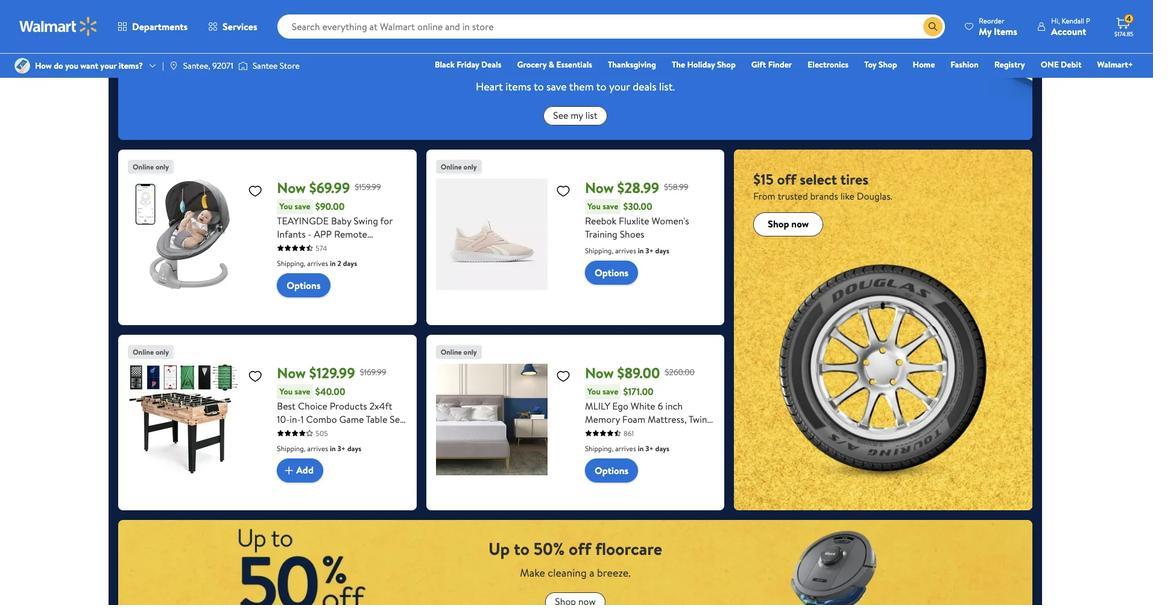 Task type: vqa. For each thing, say whether or not it's contained in the screenshot.
what
no



Task type: locate. For each thing, give the bounding box(es) containing it.
gift
[[752, 59, 766, 71]]

1 horizontal spatial a
[[674, 426, 678, 439]]

inch
[[666, 399, 683, 412]]

3+ down bed
[[646, 443, 654, 453]]

my left the items
[[979, 24, 992, 38]]

reorder
[[979, 15, 1005, 26]]

shipping, down bluetooth
[[277, 258, 306, 268]]

shipping, inside now $129.99 'group'
[[277, 443, 306, 453]]

options link inside now $69.99 group
[[277, 273, 330, 297]]

off
[[777, 169, 797, 189], [569, 537, 591, 560]]

save up reebok
[[603, 200, 619, 212]]

options for now $69.99
[[287, 278, 321, 292]]

1 vertical spatial off
[[569, 537, 591, 560]]

days down women's
[[656, 245, 670, 256]]

 image
[[14, 58, 30, 74], [238, 60, 248, 72], [169, 61, 178, 71]]

options link
[[585, 260, 638, 285], [277, 273, 330, 297], [585, 458, 638, 482]]

$69.99
[[309, 177, 350, 198]]

shipping, down training
[[585, 245, 614, 256]]

speed
[[366, 240, 391, 254]]

options down 861
[[595, 464, 629, 477]]

plug
[[388, 254, 406, 267]]

you inside you save $40.00 best choice products 2x4ft 10-in-1 combo game table set w/ hockey, foosball, pool, shuffleboard, ping pong - natural
[[280, 385, 293, 397]]

shipping, inside now $69.99 group
[[277, 258, 306, 268]]

1
[[301, 412, 304, 426]]

up
[[489, 537, 510, 560]]

only inside now $129.99 'group'
[[156, 347, 169, 357]]

deals down search "search field"
[[593, 50, 630, 74]]

to right items in the left top of the page
[[534, 79, 544, 94]]

now up mlily
[[585, 362, 614, 383]]

 image for how do you want your items?
[[14, 58, 30, 74]]

10-
[[277, 412, 290, 426]]

in inside you save $30.00 reebok fluxlite women's training shoes shipping, arrives in 3+ days
[[638, 245, 644, 256]]

santee store
[[253, 60, 300, 72]]

best
[[277, 399, 296, 412]]

tires
[[841, 169, 869, 189]]

list.
[[659, 79, 675, 94]]

now up teayingde
[[277, 177, 306, 198]]

my
[[571, 109, 583, 122]]

0 vertical spatial a
[[674, 426, 678, 439]]

3+ for now $129.99
[[338, 443, 346, 453]]

online only inside now $89.00 group
[[441, 347, 477, 357]]

arrives down 505
[[307, 443, 328, 453]]

add to favorites list, mlily ego white 6 inch memory foam mattress, twin size mattress, bed in a box image
[[556, 368, 571, 383]]

online inside now $89.00 group
[[441, 347, 462, 357]]

options link for now $69.99
[[277, 273, 330, 297]]

see
[[553, 109, 569, 122]]

3+ down foosball,
[[338, 443, 346, 453]]

1 horizontal spatial shop
[[768, 217, 789, 231]]

you inside you save $90.00 teayingde baby swing for infants - app remote bluetooth control, 5 speed settings, 10 lullabies, usb plug (gray)
[[280, 200, 293, 212]]

in down foosball,
[[330, 443, 336, 453]]

you
[[280, 200, 293, 212], [588, 200, 601, 212], [280, 385, 293, 397], [588, 385, 601, 397]]

trusted
[[778, 189, 808, 202]]

shipping, arrives in 2 days
[[277, 258, 357, 268]]

ego
[[613, 399, 629, 412]]

- right the pong
[[380, 439, 384, 452]]

1 horizontal spatial -
[[380, 439, 384, 452]]

online only inside now $129.99 'group'
[[133, 347, 169, 357]]

shop inside button
[[768, 217, 789, 231]]

2 horizontal spatial shop
[[879, 59, 898, 71]]

shop right holiday
[[717, 59, 736, 71]]

natural
[[277, 452, 308, 466]]

a left "breeze."
[[590, 565, 595, 580]]

group
[[744, 0, 1023, 14]]

to right them
[[597, 79, 607, 94]]

account
[[1052, 24, 1087, 38]]

$89.00
[[618, 362, 660, 383]]

you inside you save $30.00 reebok fluxlite women's training shoes shipping, arrives in 3+ days
[[588, 200, 601, 212]]

online for now $28.99
[[441, 161, 462, 172]]

save for $129.99
[[295, 385, 311, 397]]

only for now $69.99
[[156, 161, 169, 172]]

add button
[[277, 458, 323, 482]]

 image left how on the left of page
[[14, 58, 30, 74]]

arrives down 861
[[616, 443, 636, 453]]

0 horizontal spatial  image
[[14, 58, 30, 74]]

black friday deals link
[[430, 58, 507, 71]]

you up best
[[280, 385, 293, 397]]

shipping, inside now $89.00 group
[[585, 443, 614, 453]]

grocery
[[517, 59, 547, 71]]

options down training
[[595, 266, 629, 279]]

box
[[680, 426, 696, 439]]

2 shipping, arrives in 3+ days from the left
[[585, 443, 670, 453]]

online only for now $28.99
[[441, 161, 477, 172]]

shop now button
[[754, 212, 824, 236]]

50%
[[534, 537, 565, 560]]

black friday deals
[[435, 59, 502, 71]]

days for now $89.00
[[656, 443, 670, 453]]

in for now $129.99
[[330, 443, 336, 453]]

3+ inside now $89.00 group
[[646, 443, 654, 453]]

control,
[[321, 240, 356, 254]]

1 vertical spatial -
[[380, 439, 384, 452]]

1 vertical spatial a
[[590, 565, 595, 580]]

1 horizontal spatial deals
[[633, 79, 657, 94]]

gift finder
[[752, 59, 792, 71]]

options link down shipping, arrives in 2 days
[[277, 273, 330, 297]]

table
[[366, 412, 388, 426]]

online only for now $89.00
[[441, 347, 477, 357]]

arrives down shoes
[[616, 245, 636, 256]]

save up choice on the bottom left of the page
[[295, 385, 311, 397]]

arrives inside you save $30.00 reebok fluxlite women's training shoes shipping, arrives in 3+ days
[[616, 245, 636, 256]]

floorcare
[[595, 537, 662, 560]]

days for now $69.99
[[343, 258, 357, 268]]

options inside now $89.00 group
[[595, 464, 629, 477]]

shipping, down w/
[[277, 443, 306, 453]]

arrives inside now $69.99 group
[[307, 258, 328, 268]]

in right bed
[[664, 426, 671, 439]]

0 horizontal spatial your
[[100, 60, 117, 72]]

days down bed
[[656, 443, 670, 453]]

santee
[[253, 60, 278, 72]]

1 horizontal spatial  image
[[169, 61, 178, 71]]

days for now $129.99
[[347, 443, 362, 453]]

in inside now $129.99 'group'
[[330, 443, 336, 453]]

1 vertical spatial my
[[521, 50, 543, 74]]

shipping, for now $69.99
[[277, 258, 306, 268]]

your
[[100, 60, 117, 72], [609, 79, 630, 94]]

ping
[[336, 439, 354, 452]]

0 horizontal spatial shipping, arrives in 3+ days
[[277, 443, 362, 453]]

options down shipping, arrives in 2 days
[[287, 278, 321, 292]]

options
[[595, 266, 629, 279], [287, 278, 321, 292], [595, 464, 629, 477]]

departments button
[[107, 12, 198, 41]]

online for now $129.99
[[133, 347, 154, 357]]

you inside you save $171.00 mlily ego white 6 inch memory foam mattress, twin size mattress, bed in a box
[[588, 385, 601, 397]]

you up mlily
[[588, 385, 601, 397]]

off up "cleaning"
[[569, 537, 591, 560]]

store
[[280, 60, 300, 72]]

shop right toy
[[879, 59, 898, 71]]

infants
[[277, 227, 306, 240]]

saved
[[547, 50, 589, 74]]

save down grocery & essentials link
[[547, 79, 567, 94]]

off inside up to 50% off floorcare make cleaning a breeze.
[[569, 537, 591, 560]]

registry link
[[989, 58, 1031, 71]]

off right $15
[[777, 169, 797, 189]]

online only for now $129.99
[[133, 347, 169, 357]]

you save $171.00 mlily ego white 6 inch memory foam mattress, twin size mattress, bed in a box
[[585, 385, 707, 439]]

only inside now $69.99 group
[[156, 161, 169, 172]]

shipping, arrives in 3+ days inside now $89.00 group
[[585, 443, 670, 453]]

shipping, for now $129.99
[[277, 443, 306, 453]]

shipping, arrives in 3+ days down 505
[[277, 443, 362, 453]]

a
[[674, 426, 678, 439], [590, 565, 595, 580]]

only inside 'now $28.99' group
[[464, 161, 477, 172]]

0 horizontal spatial a
[[590, 565, 595, 580]]

0 horizontal spatial off
[[569, 537, 591, 560]]

online only inside now $69.99 group
[[133, 161, 169, 172]]

in for now $89.00
[[638, 443, 644, 453]]

1 horizontal spatial off
[[777, 169, 797, 189]]

pong
[[357, 439, 378, 452]]

foosball,
[[326, 426, 363, 439]]

online only for now $69.99
[[133, 161, 169, 172]]

pool,
[[365, 426, 386, 439]]

kendall
[[1062, 15, 1085, 26]]

Search search field
[[277, 14, 945, 39]]

in down shoes
[[638, 245, 644, 256]]

save up teayingde
[[295, 200, 311, 212]]

only inside now $89.00 group
[[464, 347, 477, 357]]

shipping, arrives in 3+ days inside now $129.99 'group'
[[277, 443, 362, 453]]

app
[[314, 227, 332, 240]]

arrives for now $89.00
[[616, 443, 636, 453]]

0 vertical spatial off
[[777, 169, 797, 189]]

you up teayingde
[[280, 200, 293, 212]]

now $28.99 group
[[436, 159, 715, 315]]

2 horizontal spatial  image
[[238, 60, 248, 72]]

arrives for now $69.99
[[307, 258, 328, 268]]

options link down 861
[[585, 458, 638, 482]]

your inside my saved deals heart items to save them to your deals list.
[[609, 79, 630, 94]]

in inside you save $171.00 mlily ego white 6 inch memory foam mattress, twin size mattress, bed in a box
[[664, 426, 671, 439]]

save inside you save $40.00 best choice products 2x4ft 10-in-1 combo game table set w/ hockey, foosball, pool, shuffleboard, ping pong - natural
[[295, 385, 311, 397]]

0 vertical spatial -
[[308, 227, 312, 240]]

 image right 92071
[[238, 60, 248, 72]]

shipping, arrives in 3+ days for $89.00
[[585, 443, 670, 453]]

swing
[[354, 214, 378, 227]]

$174.85
[[1115, 30, 1134, 38]]

0 horizontal spatial mattress,
[[604, 426, 643, 439]]

arrives down 574
[[307, 258, 328, 268]]

days
[[656, 245, 670, 256], [343, 258, 357, 268], [347, 443, 362, 453], [656, 443, 670, 453]]

days down foosball,
[[347, 443, 362, 453]]

off inside the $15 off select tires from trusted brands like douglas.
[[777, 169, 797, 189]]

1 horizontal spatial my
[[979, 24, 992, 38]]

save inside you save $171.00 mlily ego white 6 inch memory foam mattress, twin size mattress, bed in a box
[[603, 385, 619, 397]]

only
[[156, 161, 169, 172], [464, 161, 477, 172], [156, 347, 169, 357], [464, 347, 477, 357]]

toy shop
[[865, 59, 898, 71]]

shop left now
[[768, 217, 789, 231]]

in for now $69.99
[[330, 258, 336, 268]]

search icon image
[[929, 22, 938, 31]]

arrives inside now $89.00 group
[[616, 443, 636, 453]]

p
[[1087, 15, 1091, 26]]

options link inside now $89.00 group
[[585, 458, 638, 482]]

0 vertical spatial deals
[[593, 50, 630, 74]]

0 vertical spatial your
[[100, 60, 117, 72]]

3+ down fluxlite
[[646, 245, 654, 256]]

now up reebok
[[585, 177, 614, 198]]

only for now $28.99
[[464, 161, 477, 172]]

add to favorites list, teayingde baby swing for infants - app remote bluetooth control, 5 speed settings, 10 lullabies, usb plug (gray) image
[[248, 183, 263, 198]]

friday
[[457, 59, 479, 71]]

now inside 'group'
[[277, 362, 306, 383]]

online inside now $69.99 group
[[133, 161, 154, 172]]

in down foam
[[638, 443, 644, 453]]

days inside now $89.00 group
[[656, 443, 670, 453]]

1 horizontal spatial shipping, arrives in 3+ days
[[585, 443, 670, 453]]

days inside now $69.99 group
[[343, 258, 357, 268]]

heart
[[476, 79, 503, 94]]

home
[[913, 59, 935, 71]]

online
[[133, 161, 154, 172], [441, 161, 462, 172], [133, 347, 154, 357], [441, 347, 462, 357]]

1 shipping, arrives in 3+ days from the left
[[277, 443, 362, 453]]

0 horizontal spatial to
[[514, 537, 530, 560]]

options link down training
[[585, 260, 638, 285]]

now for now $129.99
[[277, 362, 306, 383]]

foam
[[623, 412, 646, 426]]

deals left list.
[[633, 79, 657, 94]]

shipping, arrives in 3+ days down 861
[[585, 443, 670, 453]]

0 horizontal spatial -
[[308, 227, 312, 240]]

online for now $89.00
[[441, 347, 462, 357]]

(gray)
[[277, 267, 303, 280]]

toy shop link
[[859, 58, 903, 71]]

0 vertical spatial my
[[979, 24, 992, 38]]

save up the ego
[[603, 385, 619, 397]]

online only inside 'now $28.99' group
[[441, 161, 477, 172]]

- left app
[[308, 227, 312, 240]]

items
[[506, 79, 531, 94]]

products
[[330, 399, 367, 412]]

$40.00
[[315, 385, 345, 398]]

in left 2
[[330, 258, 336, 268]]

3+ inside now $129.99 'group'
[[338, 443, 346, 453]]

a left box
[[674, 426, 678, 439]]

hi, kendall p account
[[1052, 15, 1091, 38]]

my left & at the left
[[521, 50, 543, 74]]

options inside now $69.99 group
[[287, 278, 321, 292]]

1 horizontal spatial your
[[609, 79, 630, 94]]

now $89.00 group
[[436, 344, 715, 501]]

finder
[[768, 59, 792, 71]]

your right want
[[100, 60, 117, 72]]

your down thanksgiving
[[609, 79, 630, 94]]

online only
[[133, 161, 169, 172], [441, 161, 477, 172], [133, 347, 169, 357], [441, 347, 477, 357]]

you up reebok
[[588, 200, 601, 212]]

save inside you save $90.00 teayingde baby swing for infants - app remote bluetooth control, 5 speed settings, 10 lullabies, usb plug (gray)
[[295, 200, 311, 212]]

now $129.99 group
[[128, 344, 407, 501]]

days inside now $129.99 'group'
[[347, 443, 362, 453]]

0 horizontal spatial my
[[521, 50, 543, 74]]

online inside now $129.99 'group'
[[133, 347, 154, 357]]

hi,
[[1052, 15, 1060, 26]]

mlily
[[585, 399, 610, 412]]

options inside 'now $28.99' group
[[595, 266, 629, 279]]

arrives inside now $129.99 'group'
[[307, 443, 328, 453]]

in inside now $69.99 group
[[330, 258, 336, 268]]

now up best
[[277, 362, 306, 383]]

 image right |
[[169, 61, 178, 71]]

2 horizontal spatial to
[[597, 79, 607, 94]]

online inside 'now $28.99' group
[[441, 161, 462, 172]]

days right 2
[[343, 258, 357, 268]]

1 vertical spatial your
[[609, 79, 630, 94]]

shipping, down size
[[585, 443, 614, 453]]

choice
[[298, 399, 328, 412]]

$15
[[754, 169, 774, 189]]

to right up at the bottom left
[[514, 537, 530, 560]]



Task type: describe. For each thing, give the bounding box(es) containing it.
save inside my saved deals heart items to save them to your deals list.
[[547, 79, 567, 94]]

like
[[841, 189, 855, 202]]

2
[[338, 258, 341, 268]]

arrives for now $129.99
[[307, 443, 328, 453]]

walmart+
[[1098, 59, 1134, 71]]

now for now $69.99
[[277, 177, 306, 198]]

cleaning
[[548, 565, 587, 580]]

online for now $69.99
[[133, 161, 154, 172]]

hockey,
[[290, 426, 324, 439]]

add to cart image
[[282, 463, 296, 478]]

reorder my items
[[979, 15, 1018, 38]]

you for now $69.99
[[280, 200, 293, 212]]

reebok
[[585, 214, 617, 227]]

3+ for now $89.00
[[646, 443, 654, 453]]

services button
[[198, 12, 268, 41]]

861
[[624, 428, 634, 438]]

home link
[[908, 58, 941, 71]]

&
[[549, 59, 555, 71]]

Walmart Site-Wide search field
[[277, 14, 945, 39]]

you
[[65, 60, 78, 72]]

days inside you save $30.00 reebok fluxlite women's training shoes shipping, arrives in 3+ days
[[656, 245, 670, 256]]

bluetooth
[[277, 240, 319, 254]]

memory
[[585, 412, 620, 426]]

my inside reorder my items
[[979, 24, 992, 38]]

a inside up to 50% off floorcare make cleaning a breeze.
[[590, 565, 595, 580]]

settings,
[[277, 254, 314, 267]]

twin
[[689, 412, 707, 426]]

electronics link
[[803, 58, 854, 71]]

only for now $89.00
[[464, 347, 477, 357]]

you for now $129.99
[[280, 385, 293, 397]]

add
[[296, 464, 314, 477]]

$169.99
[[360, 366, 386, 378]]

electronics
[[808, 59, 849, 71]]

0 horizontal spatial shop
[[717, 59, 736, 71]]

- inside you save $40.00 best choice products 2x4ft 10-in-1 combo game table set w/ hockey, foosball, pool, shuffleboard, ping pong - natural
[[380, 439, 384, 452]]

how
[[35, 60, 52, 72]]

santee,
[[183, 60, 210, 72]]

walmart image
[[19, 17, 98, 36]]

add to favorites list, reebok fluxlite women's training shoes image
[[556, 183, 571, 198]]

black
[[435, 59, 455, 71]]

now $69.99 $159.99
[[277, 177, 381, 198]]

toy
[[865, 59, 877, 71]]

$159.99
[[355, 181, 381, 193]]

shipping, inside you save $30.00 reebok fluxlite women's training shoes shipping, arrives in 3+ days
[[585, 245, 614, 256]]

holiday
[[688, 59, 715, 71]]

you for now $89.00
[[588, 385, 601, 397]]

save inside you save $30.00 reebok fluxlite women's training shoes shipping, arrives in 3+ days
[[603, 200, 619, 212]]

white
[[631, 399, 656, 412]]

combo
[[306, 412, 337, 426]]

from
[[754, 189, 776, 202]]

6
[[658, 399, 663, 412]]

save for $89.00
[[603, 385, 619, 397]]

- inside you save $90.00 teayingde baby swing for infants - app remote bluetooth control, 5 speed settings, 10 lullabies, usb plug (gray)
[[308, 227, 312, 240]]

now
[[792, 217, 809, 231]]

douglas.
[[857, 189, 893, 202]]

1 vertical spatial deals
[[633, 79, 657, 94]]

one
[[1041, 59, 1059, 71]]

brands
[[811, 189, 839, 202]]

my saved deals heart items to save them to your deals list.
[[476, 50, 675, 94]]

0 horizontal spatial deals
[[593, 50, 630, 74]]

select
[[800, 169, 837, 189]]

registry
[[995, 59, 1026, 71]]

shipping, for now $89.00
[[585, 443, 614, 453]]

one debit link
[[1036, 58, 1087, 71]]

women's
[[652, 214, 690, 227]]

thanksgiving link
[[603, 58, 662, 71]]

$58.99
[[664, 181, 689, 193]]

options link for now $89.00
[[585, 458, 638, 482]]

w/
[[277, 426, 288, 439]]

fashion
[[951, 59, 979, 71]]

my inside my saved deals heart items to save them to your deals list.
[[521, 50, 543, 74]]

now $28.99 $58.99
[[585, 177, 689, 198]]

options link inside 'now $28.99' group
[[585, 260, 638, 285]]

 image for santee store
[[238, 60, 248, 72]]

save for $69.99
[[295, 200, 311, 212]]

now for now $28.99
[[585, 177, 614, 198]]

deals
[[482, 59, 502, 71]]

 image for santee, 92071
[[169, 61, 178, 71]]

do
[[54, 60, 63, 72]]

up to 50% off floorcare make cleaning a breeze.
[[489, 537, 662, 580]]

how do you want your items?
[[35, 60, 143, 72]]

you save $40.00 best choice products 2x4ft 10-in-1 combo game table set w/ hockey, foosball, pool, shuffleboard, ping pong - natural
[[277, 385, 404, 466]]

1 horizontal spatial to
[[534, 79, 544, 94]]

add to favorites list, best choice products 2x4ft 10-in-1 combo game table set w/ hockey, foosball, pool, shuffleboard, ping pong - natural image
[[248, 368, 263, 383]]

you save $90.00 teayingde baby swing for infants - app remote bluetooth control, 5 speed settings, 10 lullabies, usb plug (gray)
[[277, 200, 406, 280]]

usb
[[367, 254, 385, 267]]

now $69.99 group
[[128, 159, 407, 315]]

essentials
[[557, 59, 592, 71]]

a inside you save $171.00 mlily ego white 6 inch memory foam mattress, twin size mattress, bed in a box
[[674, 426, 678, 439]]

departments
[[132, 20, 188, 33]]

$30.00
[[624, 200, 653, 213]]

only for now $129.99
[[156, 347, 169, 357]]

size
[[585, 426, 602, 439]]

to inside up to 50% off floorcare make cleaning a breeze.
[[514, 537, 530, 560]]

you save $30.00 reebok fluxlite women's training shoes shipping, arrives in 3+ days
[[585, 200, 690, 256]]

lullabies,
[[327, 254, 365, 267]]

|
[[162, 60, 164, 72]]

thanksgiving
[[608, 59, 656, 71]]

options for now $89.00
[[595, 464, 629, 477]]

baby
[[331, 214, 351, 227]]

$260.00
[[665, 366, 695, 378]]

debit
[[1061, 59, 1082, 71]]

shipping, arrives in 3+ days for $129.99
[[277, 443, 362, 453]]

grocery & essentials
[[517, 59, 592, 71]]

$171.00
[[624, 385, 654, 398]]

now for now $89.00
[[585, 362, 614, 383]]

now $89.00 $260.00
[[585, 362, 695, 383]]

the holiday shop link
[[667, 58, 741, 71]]

2x4ft
[[370, 399, 392, 412]]

1 horizontal spatial mattress,
[[648, 412, 687, 426]]

fashion link
[[946, 58, 984, 71]]

gift finder link
[[746, 58, 798, 71]]

them
[[569, 79, 594, 94]]

teayingde
[[277, 214, 329, 227]]

bed
[[645, 426, 661, 439]]

shuffleboard,
[[277, 439, 334, 452]]

3+ inside you save $30.00 reebok fluxlite women's training shoes shipping, arrives in 3+ days
[[646, 245, 654, 256]]

walmart+ link
[[1092, 58, 1139, 71]]



